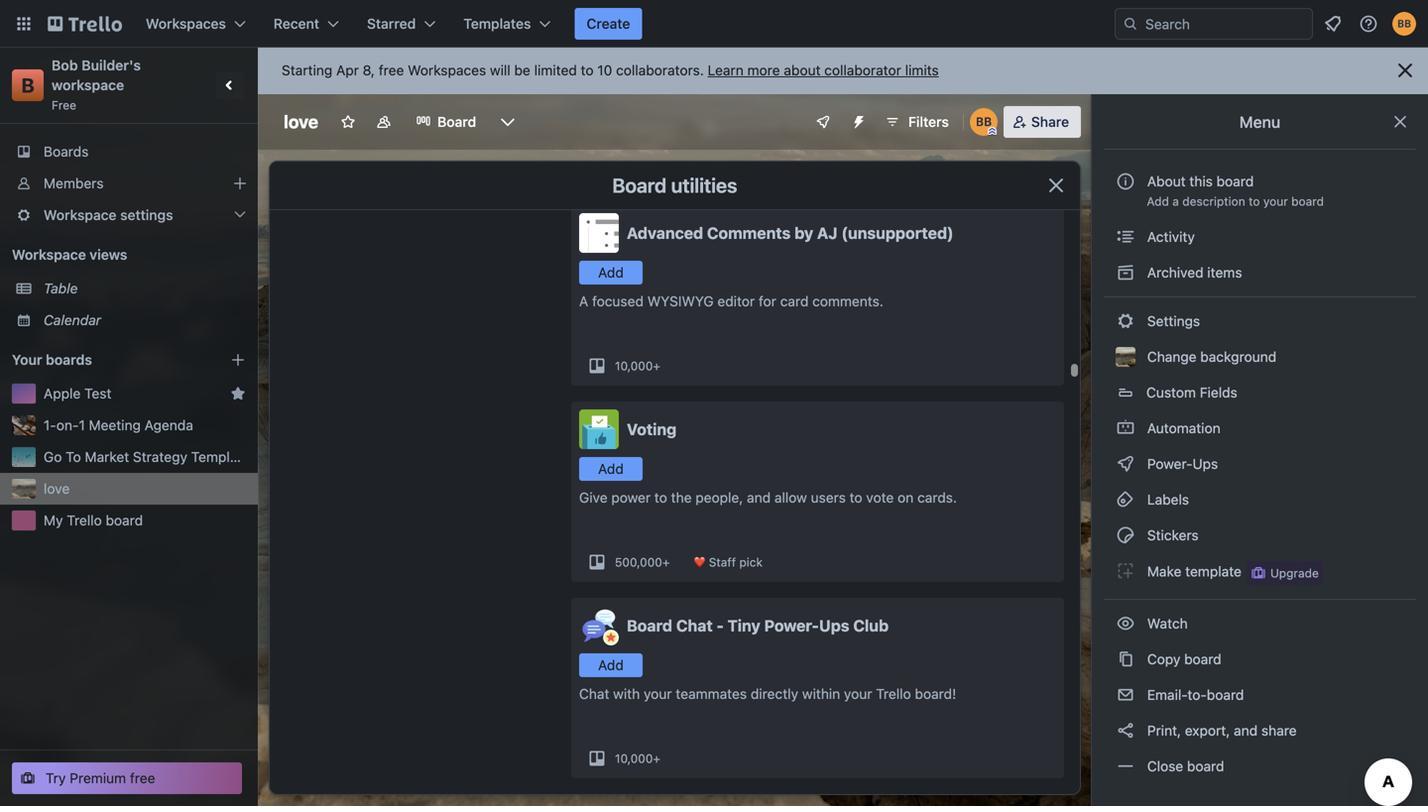 Task type: locate. For each thing, give the bounding box(es) containing it.
workspaces up board link
[[408, 62, 486, 78]]

to left the
[[654, 489, 667, 506]]

workspace for workspace settings
[[44, 207, 117, 223]]

1 horizontal spatial workspaces
[[408, 62, 486, 78]]

10,000 up voting
[[615, 359, 653, 373]]

b link
[[12, 69, 44, 101]]

1 horizontal spatial free
[[379, 62, 404, 78]]

add
[[1147, 194, 1169, 208], [598, 264, 624, 281], [598, 461, 624, 477], [598, 657, 624, 673]]

2 10,000 + from the top
[[615, 752, 661, 766]]

sm image left stickers
[[1116, 526, 1136, 545]]

1 vertical spatial love
[[44, 481, 70, 497]]

filters button
[[879, 106, 955, 138]]

sm image for copy board
[[1116, 650, 1136, 669]]

sm image left settings
[[1116, 311, 1136, 331]]

1 vertical spatial trello
[[876, 686, 911, 702]]

utilities
[[671, 174, 737, 197]]

1 add button from the top
[[579, 261, 643, 285]]

archived items
[[1143, 264, 1242, 281]]

users
[[811, 489, 846, 506]]

1 10,000 + from the top
[[615, 359, 661, 373]]

love inside the board name text field
[[284, 111, 318, 132]]

sm image left archived
[[1116, 263, 1136, 283]]

board down 500,000 +
[[627, 616, 672, 635]]

chat left with
[[579, 686, 609, 702]]

about
[[1147, 173, 1186, 189]]

0 vertical spatial ups
[[1193, 456, 1218, 472]]

board up activity link
[[1291, 194, 1324, 208]]

tiny
[[728, 616, 760, 635]]

2 sm image from the top
[[1116, 311, 1136, 331]]

add for advanced comments by aj (unsupported)
[[598, 264, 624, 281]]

1 vertical spatial add button
[[579, 457, 643, 481]]

10,000 +
[[615, 359, 661, 373], [615, 752, 661, 766]]

10,000 + for advanced comments by aj (unsupported)
[[615, 359, 661, 373]]

sm image inside archived items link
[[1116, 263, 1136, 283]]

chat left -
[[676, 616, 713, 635]]

workspace down the members on the top of page
[[44, 207, 117, 223]]

sm image left the "copy"
[[1116, 650, 1136, 669]]

1 horizontal spatial trello
[[876, 686, 911, 702]]

10,000 + up voting
[[615, 359, 661, 373]]

your up activity link
[[1263, 194, 1288, 208]]

to up activity link
[[1249, 194, 1260, 208]]

customize views image
[[498, 112, 518, 132]]

1 vertical spatial and
[[1234, 722, 1258, 739]]

add button up with
[[579, 654, 643, 677]]

try premium free
[[46, 770, 155, 786]]

0 vertical spatial love
[[284, 111, 318, 132]]

1 vertical spatial 10,000 +
[[615, 752, 661, 766]]

give power to the people, and allow users to vote on cards.
[[579, 489, 957, 506]]

board up advanced
[[612, 174, 667, 197]]

board left customize views icon
[[437, 114, 476, 130]]

10,000
[[615, 359, 653, 373], [615, 752, 653, 766]]

10,000 + down with
[[615, 752, 661, 766]]

apr
[[336, 62, 359, 78]]

copy board
[[1143, 651, 1222, 667]]

email-to-board link
[[1104, 679, 1416, 711]]

add left a on the top right
[[1147, 194, 1169, 208]]

ups left club
[[819, 616, 849, 635]]

workspace navigation collapse icon image
[[216, 71, 244, 99]]

6 sm image from the top
[[1116, 650, 1136, 669]]

to-
[[1188, 687, 1207, 703]]

sm image
[[1116, 263, 1136, 283], [1116, 311, 1136, 331], [1116, 419, 1136, 438], [1116, 614, 1136, 634], [1116, 685, 1136, 705], [1116, 721, 1136, 741], [1116, 757, 1136, 777]]

2 vertical spatial +
[[653, 752, 661, 766]]

aj
[[817, 224, 838, 242]]

sm image inside automation link
[[1116, 419, 1136, 438]]

sm image inside labels link
[[1116, 490, 1136, 510]]

on
[[898, 489, 914, 506]]

0 horizontal spatial free
[[130, 770, 155, 786]]

to left 10
[[581, 62, 594, 78]]

workspace visible image
[[376, 114, 392, 130]]

bob builder (bobbuilder40) image
[[1392, 12, 1416, 36]]

voting
[[627, 420, 677, 439]]

sm image for automation
[[1116, 419, 1136, 438]]

500,000
[[615, 555, 662, 569]]

1 horizontal spatial love
[[284, 111, 318, 132]]

this
[[1189, 173, 1213, 189]]

power ups image
[[815, 114, 831, 130]]

free right 8,
[[379, 62, 404, 78]]

0 vertical spatial add button
[[579, 261, 643, 285]]

power- up labels
[[1147, 456, 1193, 472]]

1 horizontal spatial chat
[[676, 616, 713, 635]]

members
[[44, 175, 104, 191]]

about this board add a description to your board
[[1147, 173, 1324, 208]]

be
[[514, 62, 530, 78]]

1 vertical spatial workspaces
[[408, 62, 486, 78]]

copy board link
[[1104, 644, 1416, 675]]

1 sm image from the top
[[1116, 227, 1136, 247]]

create
[[587, 15, 630, 32]]

settings
[[120, 207, 173, 223]]

board down export,
[[1187, 758, 1224, 775]]

1 vertical spatial chat
[[579, 686, 609, 702]]

collaborators.
[[616, 62, 704, 78]]

teammates
[[676, 686, 747, 702]]

workspace up the table
[[12, 246, 86, 263]]

2 vertical spatial board
[[627, 616, 672, 635]]

Board name text field
[[274, 106, 328, 138]]

boards link
[[0, 136, 258, 168]]

calendar
[[44, 312, 101, 328]]

+ for board
[[653, 752, 661, 766]]

workspace for workspace views
[[12, 246, 86, 263]]

sm image left make
[[1116, 561, 1136, 581]]

sm image for settings
[[1116, 311, 1136, 331]]

for
[[759, 293, 776, 309]]

board up print, export, and share
[[1207, 687, 1244, 703]]

star or unstar board image
[[340, 114, 356, 130]]

5 sm image from the top
[[1116, 685, 1136, 705]]

starred
[[367, 15, 416, 32]]

0 vertical spatial free
[[379, 62, 404, 78]]

sm image for archived items
[[1116, 263, 1136, 283]]

love link
[[44, 479, 246, 499]]

archived
[[1147, 264, 1204, 281]]

sm image left labels
[[1116, 490, 1136, 510]]

sm image inside stickers link
[[1116, 526, 1136, 545]]

sm image left activity
[[1116, 227, 1136, 247]]

3 sm image from the top
[[1116, 490, 1136, 510]]

sm image inside print, export, and share link
[[1116, 721, 1136, 741]]

vote
[[866, 489, 894, 506]]

1 vertical spatial workspace
[[12, 246, 86, 263]]

1 10,000 from the top
[[615, 359, 653, 373]]

sm image left email- on the bottom right of page
[[1116, 685, 1136, 705]]

sm image inside settings link
[[1116, 311, 1136, 331]]

1 vertical spatial power-
[[764, 616, 819, 635]]

workspace inside dropdown button
[[44, 207, 117, 223]]

sm image left watch
[[1116, 614, 1136, 634]]

board utilities
[[612, 174, 737, 197]]

add up 'focused'
[[598, 264, 624, 281]]

sm image for make template
[[1116, 561, 1136, 581]]

table
[[44, 280, 78, 297]]

1 horizontal spatial and
[[1234, 722, 1258, 739]]

custom
[[1146, 384, 1196, 401]]

sm image inside watch link
[[1116, 614, 1136, 634]]

0 vertical spatial workspaces
[[146, 15, 226, 32]]

love left star or unstar board icon
[[284, 111, 318, 132]]

6 sm image from the top
[[1116, 721, 1136, 741]]

add button for board chat - tiny power-ups club
[[579, 654, 643, 677]]

sm image for watch
[[1116, 614, 1136, 634]]

add button for voting
[[579, 457, 643, 481]]

1
[[79, 417, 85, 433]]

0 vertical spatial trello
[[67, 512, 102, 529]]

sm image
[[1116, 227, 1136, 247], [1116, 454, 1136, 474], [1116, 490, 1136, 510], [1116, 526, 1136, 545], [1116, 561, 1136, 581], [1116, 650, 1136, 669]]

❤️ staff pick
[[694, 555, 763, 569]]

chat with your teammates directly within your trello board!
[[579, 686, 956, 702]]

add button
[[579, 261, 643, 285], [579, 457, 643, 481], [579, 654, 643, 677]]

trello left the board!
[[876, 686, 911, 702]]

sm image left automation
[[1116, 419, 1136, 438]]

learn more about collaborator limits link
[[708, 62, 939, 78]]

close
[[1147, 758, 1183, 775]]

copy
[[1147, 651, 1181, 667]]

archived items link
[[1104, 257, 1416, 289]]

my
[[44, 512, 63, 529]]

1 vertical spatial ups
[[819, 616, 849, 635]]

7 sm image from the top
[[1116, 757, 1136, 777]]

board
[[437, 114, 476, 130], [612, 174, 667, 197], [627, 616, 672, 635]]

on-
[[56, 417, 79, 433]]

0 vertical spatial chat
[[676, 616, 713, 635]]

board up "to-"
[[1184, 651, 1222, 667]]

sm image inside the close board link
[[1116, 757, 1136, 777]]

my trello board link
[[44, 511, 246, 531]]

upgrade
[[1270, 566, 1319, 580]]

sm image inside power-ups link
[[1116, 454, 1136, 474]]

add up with
[[598, 657, 624, 673]]

make
[[1147, 564, 1182, 580]]

trello
[[67, 512, 102, 529], [876, 686, 911, 702]]

add button up give
[[579, 457, 643, 481]]

and left allow
[[747, 489, 771, 506]]

menu
[[1240, 113, 1281, 131]]

1 horizontal spatial your
[[844, 686, 872, 702]]

8,
[[363, 62, 375, 78]]

primary element
[[0, 0, 1428, 48]]

10,000 down with
[[615, 752, 653, 766]]

your right within at the bottom of page
[[844, 686, 872, 702]]

2 sm image from the top
[[1116, 454, 1136, 474]]

your boards with 5 items element
[[12, 348, 200, 372]]

2 vertical spatial add button
[[579, 654, 643, 677]]

5 sm image from the top
[[1116, 561, 1136, 581]]

0 horizontal spatial and
[[747, 489, 771, 506]]

premium
[[70, 770, 126, 786]]

workspaces up workspace navigation collapse icon
[[146, 15, 226, 32]]

add for board chat - tiny power-ups club
[[598, 657, 624, 673]]

1 vertical spatial board
[[612, 174, 667, 197]]

sm image left power-ups
[[1116, 454, 1136, 474]]

+
[[653, 359, 661, 373], [662, 555, 670, 569], [653, 752, 661, 766]]

3 sm image from the top
[[1116, 419, 1136, 438]]

to inside about this board add a description to your board
[[1249, 194, 1260, 208]]

0 horizontal spatial workspaces
[[146, 15, 226, 32]]

workspaces inside popup button
[[146, 15, 226, 32]]

sm image left the close
[[1116, 757, 1136, 777]]

sm image inside the email-to-board link
[[1116, 685, 1136, 705]]

sm image for email-to-board
[[1116, 685, 1136, 705]]

sm image inside activity link
[[1116, 227, 1136, 247]]

0 vertical spatial workspace
[[44, 207, 117, 223]]

1 vertical spatial free
[[130, 770, 155, 786]]

trello right the my
[[67, 512, 102, 529]]

more
[[747, 62, 780, 78]]

1 horizontal spatial power-
[[1147, 456, 1193, 472]]

starting apr 8, free workspaces will be limited to 10 collaborators. learn more about collaborator limits
[[282, 62, 939, 78]]

directly
[[751, 686, 798, 702]]

board down love link on the left of the page
[[106, 512, 143, 529]]

calendar link
[[44, 310, 246, 330]]

wysiwyg
[[647, 293, 714, 309]]

1 sm image from the top
[[1116, 263, 1136, 283]]

0 vertical spatial and
[[747, 489, 771, 506]]

free right premium
[[130, 770, 155, 786]]

0 vertical spatial 10,000
[[615, 359, 653, 373]]

2 horizontal spatial your
[[1263, 194, 1288, 208]]

sm image inside copy board link
[[1116, 650, 1136, 669]]

0 notifications image
[[1321, 12, 1345, 36]]

love up the my
[[44, 481, 70, 497]]

sm image for labels
[[1116, 490, 1136, 510]]

sm image for activity
[[1116, 227, 1136, 247]]

0 vertical spatial board
[[437, 114, 476, 130]]

ups down automation
[[1193, 456, 1218, 472]]

0 vertical spatial +
[[653, 359, 661, 373]]

builder's
[[81, 57, 141, 73]]

2 10,000 from the top
[[615, 752, 653, 766]]

add inside about this board add a description to your board
[[1147, 194, 1169, 208]]

your right with
[[644, 686, 672, 702]]

and left share
[[1234, 722, 1258, 739]]

4 sm image from the top
[[1116, 614, 1136, 634]]

add up give
[[598, 461, 624, 477]]

0 vertical spatial 10,000 +
[[615, 359, 661, 373]]

3 add button from the top
[[579, 654, 643, 677]]

4 sm image from the top
[[1116, 526, 1136, 545]]

sm image left print,
[[1116, 721, 1136, 741]]

chat
[[676, 616, 713, 635], [579, 686, 609, 702]]

add button up 'focused'
[[579, 261, 643, 285]]

2 add button from the top
[[579, 457, 643, 481]]

1 vertical spatial 10,000
[[615, 752, 653, 766]]

the
[[671, 489, 692, 506]]

workspace
[[52, 77, 124, 93]]

change background
[[1143, 349, 1277, 365]]

power- right tiny
[[764, 616, 819, 635]]

sm image for stickers
[[1116, 526, 1136, 545]]



Task type: vqa. For each thing, say whether or not it's contained in the screenshot.
Search Trello FIELD
no



Task type: describe. For each thing, give the bounding box(es) containing it.
0 horizontal spatial your
[[644, 686, 672, 702]]

board inside copy board link
[[1184, 651, 1222, 667]]

club
[[853, 616, 889, 635]]

collaborator
[[824, 62, 901, 78]]

description
[[1182, 194, 1245, 208]]

free
[[52, 98, 76, 112]]

print, export, and share link
[[1104, 715, 1416, 747]]

stickers link
[[1104, 520, 1416, 551]]

board inside my trello board link
[[106, 512, 143, 529]]

board!
[[915, 686, 956, 702]]

strategy
[[133, 449, 187, 465]]

0 horizontal spatial power-
[[764, 616, 819, 635]]

people,
[[696, 489, 743, 506]]

starred button
[[355, 8, 448, 40]]

board for board
[[437, 114, 476, 130]]

board inside the close board link
[[1187, 758, 1224, 775]]

board link
[[404, 106, 488, 138]]

export,
[[1185, 722, 1230, 739]]

apple test link
[[44, 384, 222, 404]]

template
[[1185, 564, 1242, 580]]

learn
[[708, 62, 744, 78]]

boards
[[46, 352, 92, 368]]

market
[[85, 449, 129, 465]]

pick
[[739, 555, 763, 569]]

0 horizontal spatial love
[[44, 481, 70, 497]]

share button
[[1003, 106, 1081, 138]]

editor
[[717, 293, 755, 309]]

10,000 for board chat - tiny power-ups club
[[615, 752, 653, 766]]

add button for advanced comments by aj (unsupported)
[[579, 261, 643, 285]]

1-on-1 meeting agenda link
[[44, 416, 246, 435]]

0 horizontal spatial ups
[[819, 616, 849, 635]]

watch
[[1143, 615, 1192, 632]]

email-
[[1147, 687, 1188, 703]]

recent
[[274, 15, 319, 32]]

bob builder's workspace link
[[52, 57, 144, 93]]

sm image for close board
[[1116, 757, 1136, 777]]

close board
[[1143, 758, 1224, 775]]

0 horizontal spatial trello
[[67, 512, 102, 529]]

a focused wysiwyg editor for card comments.
[[579, 293, 884, 309]]

email-to-board
[[1143, 687, 1244, 703]]

watch link
[[1104, 608, 1416, 640]]

share
[[1261, 722, 1297, 739]]

by
[[795, 224, 813, 242]]

test
[[84, 385, 111, 402]]

1 horizontal spatial ups
[[1193, 456, 1218, 472]]

board for board utilities
[[612, 174, 667, 197]]

limited
[[534, 62, 577, 78]]

10,000 + for board chat - tiny power-ups club
[[615, 752, 661, 766]]

to left vote
[[850, 489, 862, 506]]

settings link
[[1104, 305, 1416, 337]]

try
[[46, 770, 66, 786]]

workspace views
[[12, 246, 127, 263]]

upgrade button
[[1247, 561, 1323, 585]]

search image
[[1123, 16, 1139, 32]]

sm image for power-ups
[[1116, 454, 1136, 474]]

recent button
[[262, 8, 351, 40]]

workspace settings
[[44, 207, 173, 223]]

boards
[[44, 143, 89, 160]]

(unsupported)
[[841, 224, 954, 242]]

your inside about this board add a description to your board
[[1263, 194, 1288, 208]]

go to market strategy template
[[44, 449, 250, 465]]

board up description
[[1217, 173, 1254, 189]]

to
[[66, 449, 81, 465]]

board inside the email-to-board link
[[1207, 687, 1244, 703]]

automation link
[[1104, 413, 1416, 444]]

activity link
[[1104, 221, 1416, 253]]

board chat - tiny power-ups club
[[627, 616, 889, 635]]

add for voting
[[598, 461, 624, 477]]

meeting
[[89, 417, 141, 433]]

Search field
[[1139, 9, 1312, 39]]

board for board chat - tiny power-ups club
[[627, 616, 672, 635]]

about
[[784, 62, 821, 78]]

background
[[1200, 349, 1277, 365]]

this member is an admin of this board. image
[[988, 127, 996, 136]]

templates
[[463, 15, 531, 32]]

automation image
[[843, 106, 871, 134]]

print,
[[1147, 722, 1181, 739]]

open information menu image
[[1359, 14, 1379, 34]]

members link
[[0, 168, 258, 199]]

card
[[780, 293, 809, 309]]

❤️
[[694, 555, 706, 569]]

my trello board
[[44, 512, 143, 529]]

comments
[[707, 224, 791, 242]]

and inside print, export, and share link
[[1234, 722, 1258, 739]]

custom fields
[[1146, 384, 1238, 401]]

within
[[802, 686, 840, 702]]

try premium free button
[[12, 763, 242, 794]]

bob builder (bobbuilder40) image
[[970, 108, 997, 136]]

workspace settings button
[[0, 199, 258, 231]]

activity
[[1143, 229, 1195, 245]]

labels link
[[1104, 484, 1416, 516]]

sm image for print, export, and share
[[1116, 721, 1136, 741]]

1 vertical spatial +
[[662, 555, 670, 569]]

starred icon image
[[230, 386, 246, 402]]

+ for advanced
[[653, 359, 661, 373]]

bob
[[52, 57, 78, 73]]

limits
[[905, 62, 939, 78]]

back to home image
[[48, 8, 122, 40]]

go
[[44, 449, 62, 465]]

500,000 +
[[615, 555, 670, 569]]

labels
[[1143, 491, 1189, 508]]

create button
[[575, 8, 642, 40]]

0 vertical spatial power-
[[1147, 456, 1193, 472]]

10,000 for advanced comments by aj (unsupported)
[[615, 359, 653, 373]]

1-
[[44, 417, 56, 433]]

will
[[490, 62, 511, 78]]

allow
[[774, 489, 807, 506]]

add board image
[[230, 352, 246, 368]]

1-on-1 meeting agenda
[[44, 417, 193, 433]]

apple test
[[44, 385, 111, 402]]

10
[[597, 62, 612, 78]]

free inside button
[[130, 770, 155, 786]]

0 horizontal spatial chat
[[579, 686, 609, 702]]

make template
[[1143, 564, 1242, 580]]

your
[[12, 352, 42, 368]]

advanced
[[627, 224, 703, 242]]

print, export, and share
[[1143, 722, 1297, 739]]

workspaces button
[[134, 8, 258, 40]]



